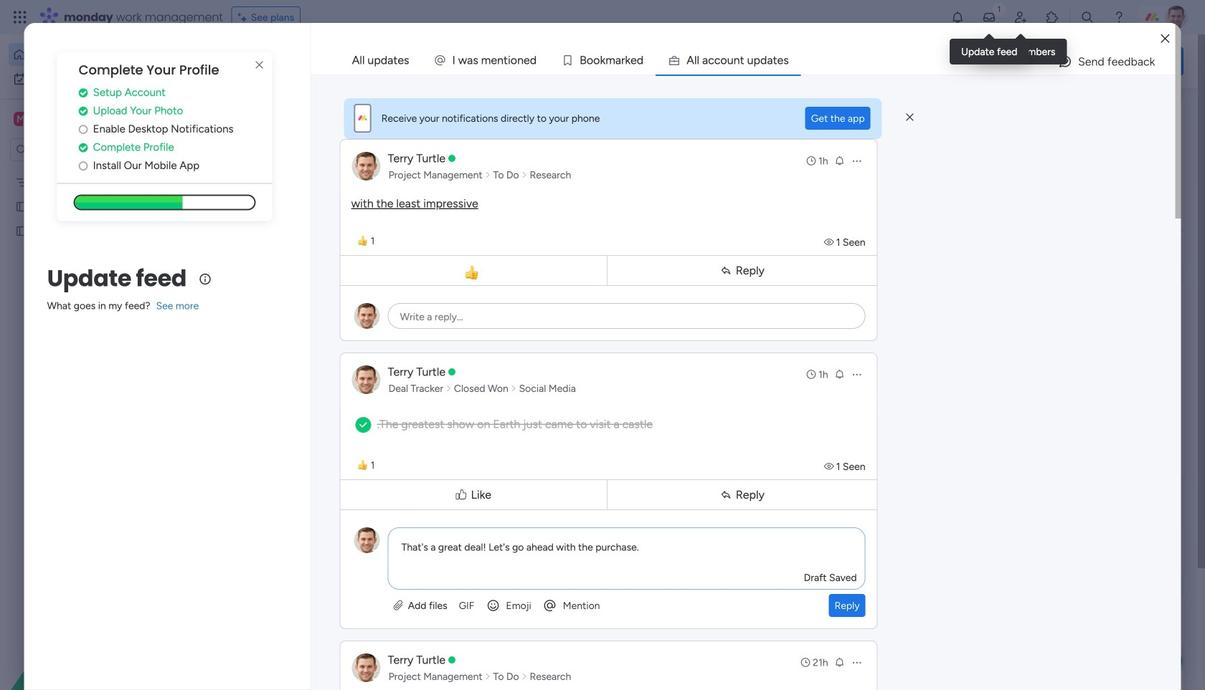 Task type: vqa. For each thing, say whether or not it's contained in the screenshot.
leftmost component icon
no



Task type: describe. For each thing, give the bounding box(es) containing it.
notifications image
[[950, 10, 965, 24]]

1 check circle image from the top
[[79, 87, 88, 98]]

help center element
[[968, 592, 1184, 649]]

workspace image
[[14, 111, 28, 127]]

search everything image
[[1080, 10, 1095, 24]]

0 horizontal spatial lottie animation element
[[0, 546, 183, 691]]

2 vertical spatial option
[[0, 170, 183, 173]]

quick search results list box
[[222, 134, 934, 500]]

close image
[[1161, 34, 1169, 44]]

terry turtle image
[[1165, 6, 1188, 29]]

invite members image
[[1014, 10, 1028, 24]]

0 vertical spatial option
[[9, 43, 174, 66]]

help image
[[1112, 10, 1126, 24]]

1 horizontal spatial lottie animation element
[[563, 34, 966, 89]]

public board image
[[709, 262, 724, 278]]

1 vertical spatial option
[[9, 67, 174, 90]]

update feed image
[[982, 10, 996, 24]]

1 element
[[366, 540, 383, 557]]

v2 user feedback image
[[980, 53, 991, 69]]

2 vertical spatial public board image
[[474, 262, 490, 278]]

see plans image
[[238, 9, 251, 25]]

1 image
[[993, 1, 1006, 17]]

lottie animation image for leftmost the 'lottie animation' "element"
[[0, 546, 183, 691]]

v2 seen image
[[824, 461, 836, 473]]

component image
[[709, 284, 722, 297]]

2 check circle image from the top
[[79, 106, 88, 116]]



Task type: locate. For each thing, give the bounding box(es) containing it.
circle o image
[[79, 124, 88, 135], [79, 161, 88, 171]]

list box
[[0, 167, 183, 437]]

Search in workspace field
[[30, 142, 120, 158]]

options image
[[851, 657, 863, 669]]

1 vertical spatial lottie animation element
[[0, 546, 183, 691]]

dapulse attachment image
[[394, 600, 403, 612]]

slider arrow image
[[521, 168, 528, 182], [445, 382, 452, 396], [485, 670, 491, 684], [521, 670, 528, 684]]

0 horizontal spatial lottie animation image
[[0, 546, 183, 691]]

0 horizontal spatial dapulse x slim image
[[906, 111, 914, 124]]

add to favorites image
[[660, 262, 674, 277]]

1 vertical spatial slider arrow image
[[511, 382, 517, 396]]

1 vertical spatial check circle image
[[79, 106, 88, 116]]

monday marketplace image
[[1045, 10, 1059, 24]]

1 horizontal spatial dapulse x slim image
[[1162, 104, 1179, 121]]

v2 bolt switch image
[[1092, 53, 1100, 69]]

1 horizontal spatial lottie animation image
[[563, 34, 966, 89]]

lottie animation image for right the 'lottie animation' "element"
[[563, 34, 966, 89]]

check circle image
[[79, 142, 88, 153]]

0 vertical spatial check circle image
[[79, 87, 88, 98]]

0 vertical spatial lottie animation image
[[563, 34, 966, 89]]

workspace selection element
[[14, 110, 120, 129]]

lottie animation element
[[563, 34, 966, 89], [0, 546, 183, 691]]

0 vertical spatial slider arrow image
[[485, 168, 491, 182]]

public board image
[[15, 200, 29, 214], [15, 225, 29, 238], [474, 262, 490, 278]]

reminder image
[[834, 657, 845, 669]]

give feedback image
[[1058, 55, 1072, 69]]

0 horizontal spatial slider arrow image
[[485, 168, 491, 182]]

1 horizontal spatial slider arrow image
[[511, 382, 517, 396]]

tab
[[340, 46, 421, 75]]

getting started element
[[968, 523, 1184, 580]]

tab list
[[340, 46, 1175, 75]]

1 circle o image from the top
[[79, 124, 88, 135]]

1 vertical spatial lottie animation image
[[0, 546, 183, 691]]

close recently visited image
[[222, 117, 239, 134]]

check circle image up check circle image
[[79, 106, 88, 116]]

2 circle o image from the top
[[79, 161, 88, 171]]

0 vertical spatial lottie animation element
[[563, 34, 966, 89]]

0 vertical spatial circle o image
[[79, 124, 88, 135]]

circle o image up check circle image
[[79, 124, 88, 135]]

component image
[[474, 284, 487, 297]]

contact sales element
[[968, 660, 1184, 691]]

lottie animation image
[[563, 34, 966, 89], [0, 546, 183, 691]]

close my workspaces image
[[222, 674, 239, 691]]

select product image
[[13, 10, 27, 24]]

remove from favorites image
[[425, 262, 440, 277]]

v2 seen image
[[824, 236, 836, 249]]

1 vertical spatial public board image
[[15, 225, 29, 238]]

check circle image up "workspace selection" 'element'
[[79, 87, 88, 98]]

slider arrow image
[[485, 168, 491, 182], [511, 382, 517, 396]]

option
[[9, 43, 174, 66], [9, 67, 174, 90], [0, 170, 183, 173]]

circle o image down search in workspace field
[[79, 161, 88, 171]]

1 vertical spatial circle o image
[[79, 161, 88, 171]]

dapulse x slim image
[[1162, 104, 1179, 121], [906, 111, 914, 124]]

dapulse x slim image
[[251, 57, 268, 74]]

check circle image
[[79, 87, 88, 98], [79, 106, 88, 116]]

0 vertical spatial public board image
[[15, 200, 29, 214]]



